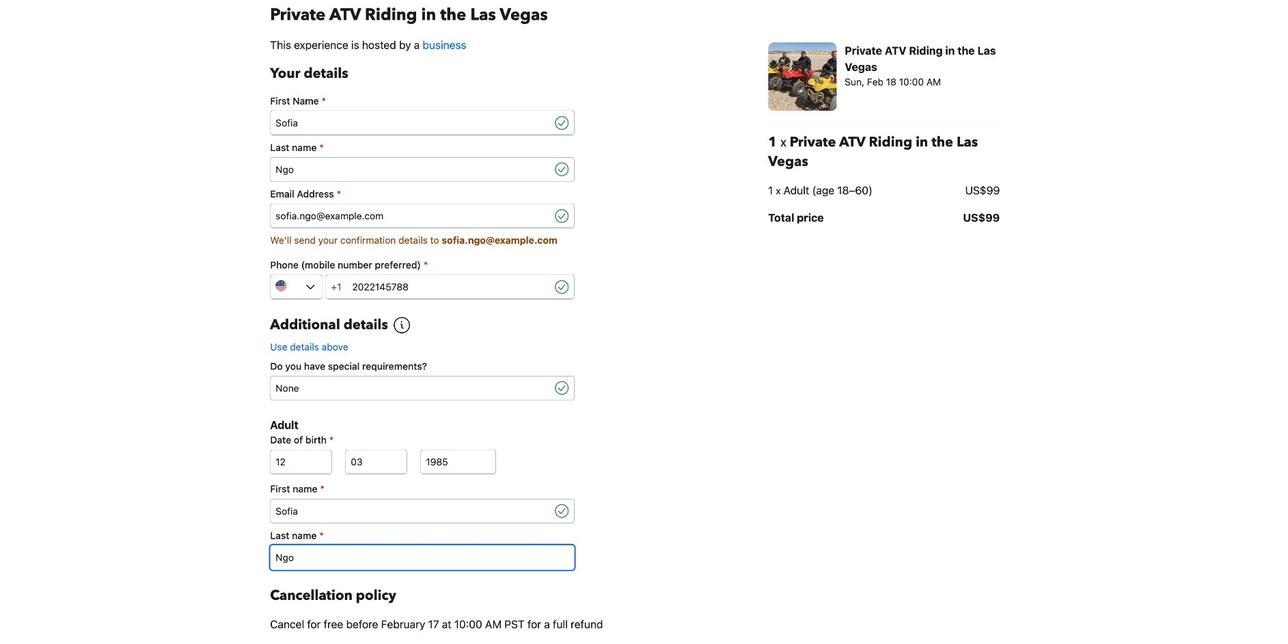Task type: vqa. For each thing, say whether or not it's contained in the screenshot.
EMAIL FIELD
yes



Task type: locate. For each thing, give the bounding box(es) containing it.
YYYY field
[[421, 450, 496, 474]]

dd field
[[270, 450, 332, 474]]

None field
[[270, 111, 552, 135], [270, 157, 552, 182], [270, 376, 552, 400], [270, 499, 552, 523], [270, 545, 574, 570], [270, 111, 552, 135], [270, 157, 552, 182], [270, 376, 552, 400], [270, 499, 552, 523], [270, 545, 574, 570]]

Phone (mobile number preferred) telephone field
[[347, 275, 552, 299]]

None email field
[[270, 204, 552, 228]]



Task type: describe. For each thing, give the bounding box(es) containing it.
mm field
[[345, 450, 407, 474]]



